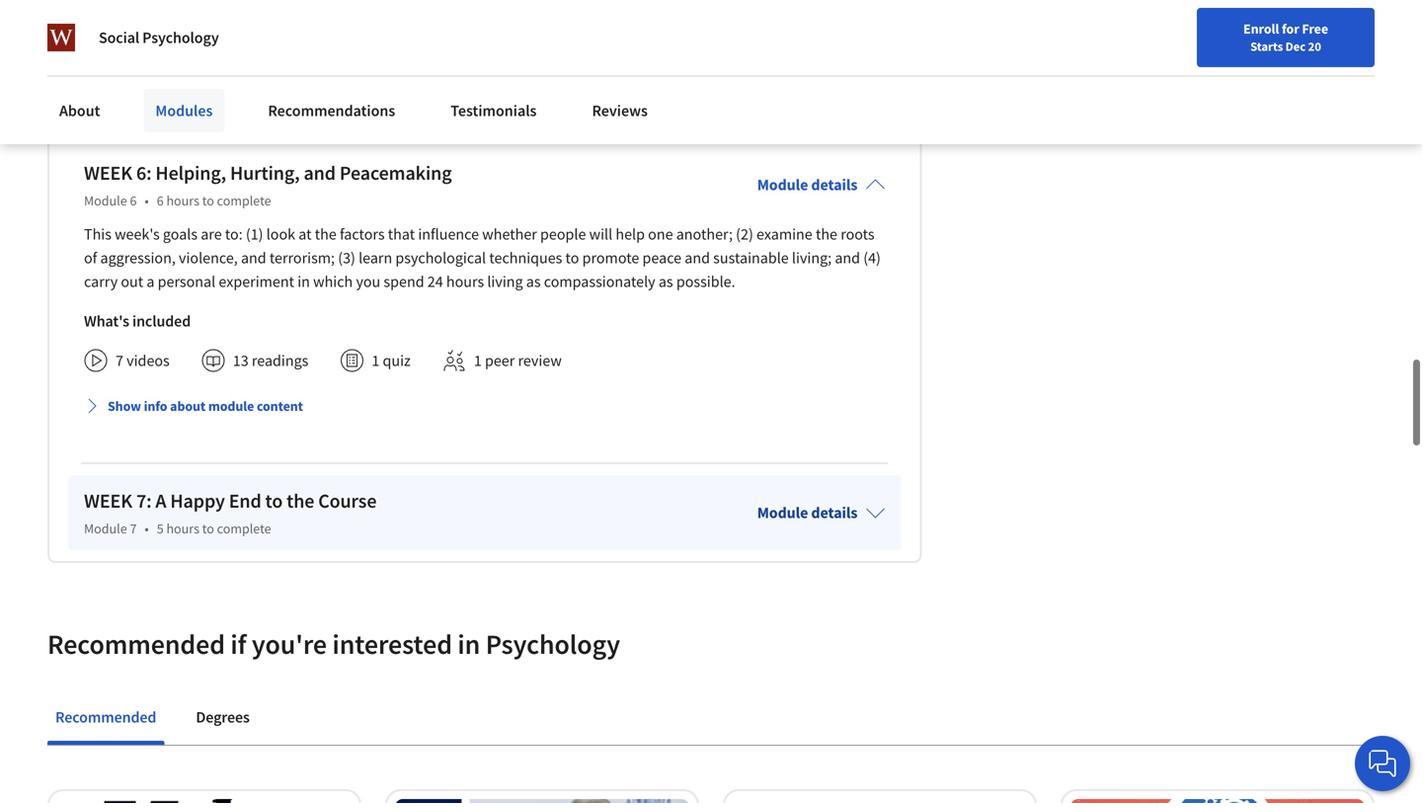 Task type: vqa. For each thing, say whether or not it's contained in the screenshot.
rightmost won't
no



Task type: describe. For each thing, give the bounding box(es) containing it.
course
[[318, 489, 377, 513]]

reviews
[[592, 101, 648, 120]]

to inside week 6: helping, hurting, and peacemaking module 6 • 6 hours to complete
[[202, 192, 214, 210]]

helping,
[[155, 161, 226, 185]]

reviews link
[[580, 89, 660, 132]]

1 for 1 quiz
[[372, 351, 380, 371]]

factors
[[340, 224, 385, 244]]

carry
[[84, 272, 118, 292]]

13 readings
[[233, 351, 309, 371]]

examine
[[757, 224, 813, 244]]

1 vertical spatial in
[[458, 627, 480, 661]]

coursera image
[[24, 16, 149, 48]]

(2)
[[736, 224, 753, 244]]

week 7: a happy end to the course module 7 • 5 hours to complete
[[84, 489, 377, 538]]

degrees button
[[188, 694, 258, 741]]

experiment
[[219, 272, 294, 292]]

testimonials link
[[439, 89, 549, 132]]

details for week 6: helping, hurting, and peacemaking
[[811, 175, 858, 195]]

quiz
[[383, 351, 411, 371]]

recommended for recommended if you're interested in psychology
[[47, 627, 225, 661]]

(3)
[[338, 248, 355, 268]]

to inside "this week's goals are to: (1) look at the factors that influence whether people will help one another; (2) examine the roots of aggression, violence, and terrorism; (3) learn psychological techniques to promote peace and sustainable living; and (4) carry out a personal experiment in which you spend 24 hours living as compassionately as possible."
[[566, 248, 579, 268]]

goals
[[163, 224, 198, 244]]

starts
[[1251, 39, 1283, 54]]

that
[[388, 224, 415, 244]]

influence
[[418, 224, 479, 244]]

living
[[487, 272, 523, 292]]

another;
[[676, 224, 733, 244]]

this
[[84, 224, 112, 244]]

24
[[427, 272, 443, 292]]

recommended if you're interested in psychology
[[47, 627, 620, 661]]

wesleyan university image
[[47, 24, 75, 51]]

dec
[[1286, 39, 1306, 54]]

terrorism;
[[269, 248, 335, 268]]

recommendations link
[[256, 89, 407, 132]]

videos for 2 videos
[[127, 23, 170, 43]]

1 quiz
[[372, 351, 411, 371]]

1 6 from the left
[[130, 192, 137, 210]]

complete inside week 6: helping, hurting, and peacemaking module 6 • 6 hours to complete
[[217, 192, 271, 210]]

review
[[518, 351, 562, 371]]

recommendations
[[268, 101, 395, 120]]

living;
[[792, 248, 832, 268]]

1 vertical spatial psychology
[[486, 627, 620, 661]]

happy
[[170, 489, 225, 513]]

out
[[121, 272, 143, 292]]

hours inside week 7: a happy end to the course module 7 • 5 hours to complete
[[166, 520, 199, 538]]

7 inside week 7: a happy end to the course module 7 • 5 hours to complete
[[130, 520, 137, 538]]

the right at
[[315, 224, 337, 244]]

interested
[[332, 627, 452, 661]]

are
[[201, 224, 222, 244]]

peacemaking
[[340, 161, 452, 185]]

• inside week 6: helping, hurting, and peacemaking module 6 • 6 hours to complete
[[145, 192, 149, 210]]

6:
[[136, 161, 152, 185]]

what's
[[84, 311, 129, 331]]

violence,
[[179, 248, 238, 268]]

modules link
[[144, 89, 225, 132]]

2
[[116, 23, 123, 43]]

the inside week 7: a happy end to the course module 7 • 5 hours to complete
[[287, 489, 314, 513]]

and left (4)
[[835, 248, 860, 268]]

complete inside week 7: a happy end to the course module 7 • 5 hours to complete
[[217, 520, 271, 538]]

2 6 from the left
[[157, 192, 164, 210]]

to right "end"
[[265, 489, 283, 513]]

and down another;
[[685, 248, 710, 268]]

whether
[[482, 224, 537, 244]]

help
[[616, 224, 645, 244]]

a
[[147, 272, 155, 292]]

details for week 7: a happy end to the course
[[811, 503, 858, 523]]

one
[[648, 224, 673, 244]]

testimonials
[[451, 101, 537, 120]]

which
[[313, 272, 353, 292]]

a
[[155, 489, 166, 513]]

the up living;
[[816, 224, 838, 244]]

free
[[1302, 20, 1328, 38]]

5
[[157, 520, 164, 538]]

about link
[[47, 89, 112, 132]]

info
[[144, 397, 167, 415]]

week 6: helping, hurting, and peacemaking module 6 • 6 hours to complete
[[84, 161, 452, 210]]

to:
[[225, 224, 243, 244]]

at
[[299, 224, 312, 244]]

20
[[1308, 39, 1321, 54]]

promote
[[582, 248, 639, 268]]

psychological
[[395, 248, 486, 268]]

7:
[[136, 489, 152, 513]]

if
[[231, 627, 246, 661]]

videos for 7 videos
[[127, 351, 170, 371]]

social
[[99, 28, 139, 47]]

degrees
[[196, 707, 250, 727]]

7 videos
[[116, 351, 170, 371]]

readings
[[252, 351, 309, 371]]

module
[[208, 397, 254, 415]]

info about module content element
[[84, 53, 885, 108]]

included
[[132, 311, 191, 331]]

week for week 7: a happy end to the course
[[84, 489, 132, 513]]

personal
[[158, 272, 216, 292]]

(4)
[[863, 248, 881, 268]]

about
[[59, 101, 100, 120]]



Task type: locate. For each thing, give the bounding box(es) containing it.
complete down "end"
[[217, 520, 271, 538]]

recommended
[[47, 627, 225, 661], [55, 707, 156, 727]]

1 1 from the left
[[372, 351, 380, 371]]

sustainable
[[713, 248, 789, 268]]

recommended for recommended
[[55, 707, 156, 727]]

about
[[170, 397, 206, 415]]

2 details from the top
[[811, 503, 858, 523]]

(1)
[[246, 224, 263, 244]]

0 vertical spatial week
[[84, 161, 132, 185]]

0 horizontal spatial 7
[[116, 351, 123, 371]]

0 horizontal spatial 1
[[372, 351, 380, 371]]

look
[[266, 224, 295, 244]]

content
[[257, 397, 303, 415]]

and inside week 6: helping, hurting, and peacemaking module 6 • 6 hours to complete
[[304, 161, 336, 185]]

1 module details from the top
[[757, 175, 858, 195]]

of
[[84, 248, 97, 268]]

2 complete from the top
[[217, 520, 271, 538]]

spend
[[384, 272, 424, 292]]

details
[[811, 175, 858, 195], [811, 503, 858, 523]]

1 vertical spatial complete
[[217, 520, 271, 538]]

people
[[540, 224, 586, 244]]

end
[[229, 489, 261, 513]]

as down peace
[[659, 272, 673, 292]]

psychology
[[142, 28, 219, 47], [486, 627, 620, 661]]

2 as from the left
[[659, 272, 673, 292]]

module details for week 7: a happy end to the course
[[757, 503, 858, 523]]

week left 6:
[[84, 161, 132, 185]]

to down people
[[566, 248, 579, 268]]

to down 'helping,'
[[202, 192, 214, 210]]

0 vertical spatial hours
[[166, 192, 199, 210]]

1 vertical spatial recommended
[[55, 707, 156, 727]]

0 vertical spatial details
[[811, 175, 858, 195]]

1 left peer
[[474, 351, 482, 371]]

as
[[526, 272, 541, 292], [659, 272, 673, 292]]

hours right 24 at the top left
[[446, 272, 484, 292]]

2 videos from the top
[[127, 351, 170, 371]]

show info about module content
[[108, 397, 303, 415]]

hours down 'helping,'
[[166, 192, 199, 210]]

roots
[[841, 224, 875, 244]]

week
[[84, 161, 132, 185], [84, 489, 132, 513]]

7 left 5
[[130, 520, 137, 538]]

hours right 5
[[166, 520, 199, 538]]

show notifications image
[[1193, 25, 1216, 48]]

1 vertical spatial 7
[[130, 520, 137, 538]]

0 vertical spatial module details
[[757, 175, 858, 195]]

1 vertical spatial videos
[[127, 351, 170, 371]]

the
[[315, 224, 337, 244], [816, 224, 838, 244], [287, 489, 314, 513]]

week left 7: on the bottom left of page
[[84, 489, 132, 513]]

peer
[[485, 351, 515, 371]]

0 horizontal spatial psychology
[[142, 28, 219, 47]]

0 horizontal spatial in
[[298, 272, 310, 292]]

will
[[589, 224, 613, 244]]

2 • from the top
[[145, 520, 149, 538]]

peace
[[643, 248, 682, 268]]

chat with us image
[[1367, 748, 1399, 779]]

recommendation tabs tab list
[[47, 694, 1375, 745]]

1 vertical spatial hours
[[446, 272, 484, 292]]

in inside "this week's goals are to: (1) look at the factors that influence whether people will help one another; (2) examine the roots of aggression, violence, and terrorism; (3) learn psychological techniques to promote peace and sustainable living; and (4) carry out a personal experiment in which you spend 24 hours living as compassionately as possible."
[[298, 272, 310, 292]]

hurting,
[[230, 161, 300, 185]]

0 vertical spatial complete
[[217, 192, 271, 210]]

1 left quiz
[[372, 351, 380, 371]]

enroll
[[1244, 20, 1279, 38]]

1 horizontal spatial in
[[458, 627, 480, 661]]

1 horizontal spatial 7
[[130, 520, 137, 538]]

hours inside "this week's goals are to: (1) look at the factors that influence whether people will help one another; (2) examine the roots of aggression, violence, and terrorism; (3) learn psychological techniques to promote peace and sustainable living; and (4) carry out a personal experiment in which you spend 24 hours living as compassionately as possible."
[[446, 272, 484, 292]]

module details
[[757, 175, 858, 195], [757, 503, 858, 523]]

module inside week 6: helping, hurting, and peacemaking module 6 • 6 hours to complete
[[84, 192, 127, 210]]

1 as from the left
[[526, 272, 541, 292]]

show info about module content button
[[76, 388, 311, 424]]

enroll for free starts dec 20
[[1244, 20, 1328, 54]]

to down happy
[[202, 520, 214, 538]]

and down "(1)"
[[241, 248, 266, 268]]

1 horizontal spatial 1
[[474, 351, 482, 371]]

1 vertical spatial week
[[84, 489, 132, 513]]

recommended button
[[47, 694, 164, 741]]

you're
[[252, 627, 327, 661]]

what's included
[[84, 311, 191, 331]]

this week's goals are to: (1) look at the factors that influence whether people will help one another; (2) examine the roots of aggression, violence, and terrorism; (3) learn psychological techniques to promote peace and sustainable living; and (4) carry out a personal experiment in which you spend 24 hours living as compassionately as possible.
[[84, 224, 881, 292]]

social psychology
[[99, 28, 219, 47]]

• down 6:
[[145, 192, 149, 210]]

0 vertical spatial recommended
[[47, 627, 225, 661]]

recommended inside button
[[55, 707, 156, 727]]

0 vertical spatial •
[[145, 192, 149, 210]]

videos right 2
[[127, 23, 170, 43]]

1 horizontal spatial as
[[659, 272, 673, 292]]

videos down what's included
[[127, 351, 170, 371]]

6 up the goals
[[157, 192, 164, 210]]

complete down "hurting,"
[[217, 192, 271, 210]]

possible.
[[676, 272, 735, 292]]

hours
[[166, 192, 199, 210], [446, 272, 484, 292], [166, 520, 199, 538]]

1 videos from the top
[[127, 23, 170, 43]]

module inside week 7: a happy end to the course module 7 • 5 hours to complete
[[84, 520, 127, 538]]

aggression,
[[100, 248, 176, 268]]

week's
[[115, 224, 160, 244]]

1 vertical spatial •
[[145, 520, 149, 538]]

1 • from the top
[[145, 192, 149, 210]]

6 down 6:
[[130, 192, 137, 210]]

1 horizontal spatial 6
[[157, 192, 164, 210]]

1 vertical spatial details
[[811, 503, 858, 523]]

in down terrorism;
[[298, 272, 310, 292]]

0 horizontal spatial 6
[[130, 192, 137, 210]]

the left course
[[287, 489, 314, 513]]

week inside week 7: a happy end to the course module 7 • 5 hours to complete
[[84, 489, 132, 513]]

module details for week 6: helping, hurting, and peacemaking
[[757, 175, 858, 195]]

2 1 from the left
[[474, 351, 482, 371]]

2 module details from the top
[[757, 503, 858, 523]]

week inside week 6: helping, hurting, and peacemaking module 6 • 6 hours to complete
[[84, 161, 132, 185]]

13
[[233, 351, 249, 371]]

for
[[1282, 20, 1300, 38]]

1 week from the top
[[84, 161, 132, 185]]

1 for 1 peer review
[[474, 351, 482, 371]]

in right interested
[[458, 627, 480, 661]]

1 complete from the top
[[217, 192, 271, 210]]

0 vertical spatial psychology
[[142, 28, 219, 47]]

videos
[[127, 23, 170, 43], [127, 351, 170, 371]]

learn
[[359, 248, 392, 268]]

compassionately
[[544, 272, 655, 292]]

modules
[[155, 101, 213, 120]]

1 details from the top
[[811, 175, 858, 195]]

menu item
[[1045, 20, 1172, 84]]

1 vertical spatial module details
[[757, 503, 858, 523]]

as down "techniques"
[[526, 272, 541, 292]]

0 vertical spatial videos
[[127, 23, 170, 43]]

•
[[145, 192, 149, 210], [145, 520, 149, 538]]

• left 5
[[145, 520, 149, 538]]

week for week 6: helping, hurting, and peacemaking
[[84, 161, 132, 185]]

7 down what's
[[116, 351, 123, 371]]

2 vertical spatial hours
[[166, 520, 199, 538]]

2 week from the top
[[84, 489, 132, 513]]

to
[[202, 192, 214, 210], [566, 248, 579, 268], [265, 489, 283, 513], [202, 520, 214, 538]]

2 videos
[[116, 23, 170, 43]]

module
[[757, 175, 808, 195], [84, 192, 127, 210], [757, 503, 808, 523], [84, 520, 127, 538]]

complete
[[217, 192, 271, 210], [217, 520, 271, 538]]

• inside week 7: a happy end to the course module 7 • 5 hours to complete
[[145, 520, 149, 538]]

7
[[116, 351, 123, 371], [130, 520, 137, 538]]

techniques
[[489, 248, 562, 268]]

0 horizontal spatial as
[[526, 272, 541, 292]]

you
[[356, 272, 380, 292]]

1 peer review
[[474, 351, 562, 371]]

0 vertical spatial 7
[[116, 351, 123, 371]]

1 horizontal spatial psychology
[[486, 627, 620, 661]]

and
[[304, 161, 336, 185], [241, 248, 266, 268], [685, 248, 710, 268], [835, 248, 860, 268]]

show
[[108, 397, 141, 415]]

and right "hurting,"
[[304, 161, 336, 185]]

0 vertical spatial in
[[298, 272, 310, 292]]

hours inside week 6: helping, hurting, and peacemaking module 6 • 6 hours to complete
[[166, 192, 199, 210]]



